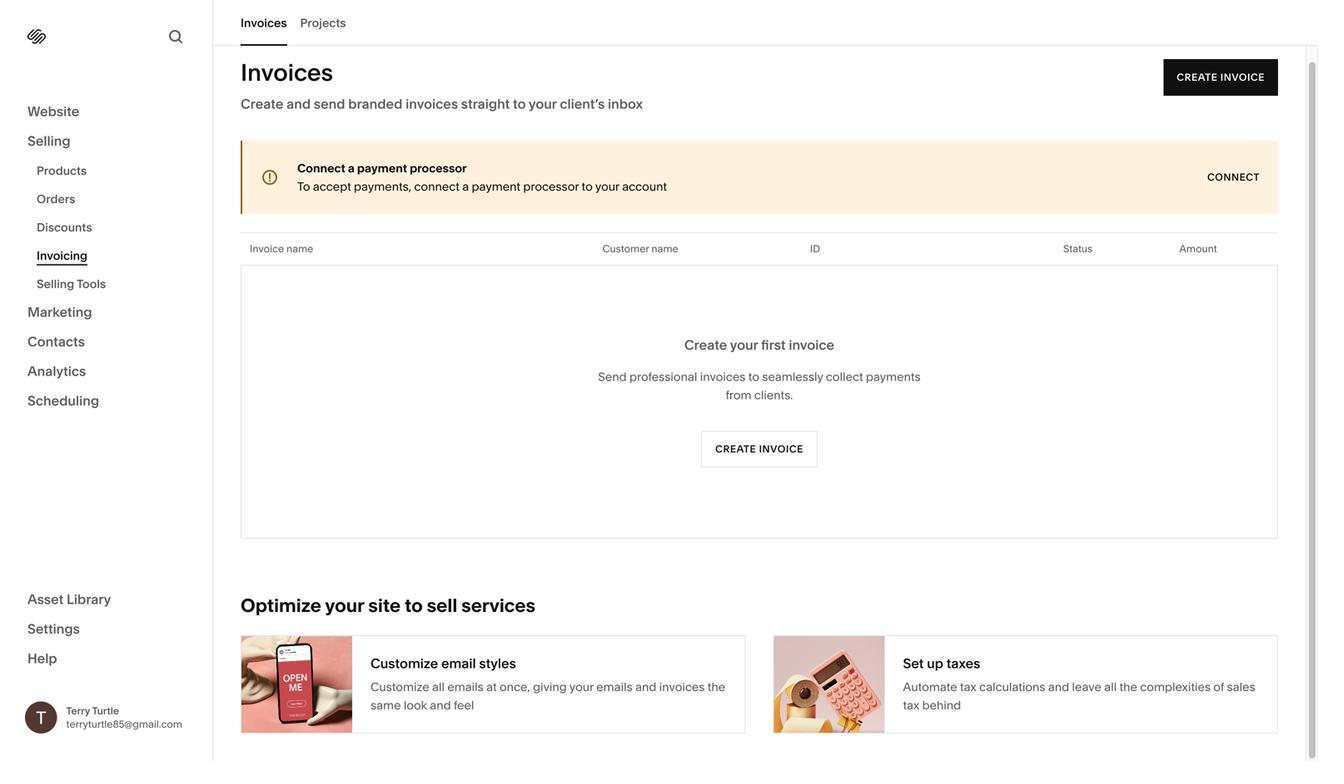Task type: describe. For each thing, give the bounding box(es) containing it.
website link
[[27, 102, 185, 122]]

scheduling
[[27, 393, 99, 409]]

selling tools link
[[37, 270, 194, 298]]

asset library
[[27, 591, 111, 607]]

help link
[[27, 650, 57, 668]]

selling for selling tools
[[37, 277, 74, 291]]

products link
[[37, 157, 194, 185]]

products
[[37, 164, 87, 178]]

invoicing
[[37, 249, 87, 263]]

terry
[[66, 705, 90, 717]]

selling tools
[[37, 277, 106, 291]]

selling for selling
[[27, 133, 71, 149]]

orders
[[37, 192, 75, 206]]

settings
[[27, 621, 80, 637]]

marketing
[[27, 304, 92, 320]]

orders link
[[37, 185, 194, 213]]

analytics
[[27, 363, 86, 379]]

scheduling link
[[27, 392, 185, 411]]

terry turtle terryturtle85@gmail.com
[[66, 705, 182, 730]]

discounts link
[[37, 213, 194, 241]]

discounts
[[37, 220, 92, 234]]



Task type: vqa. For each thing, say whether or not it's contained in the screenshot.
second $ from left
no



Task type: locate. For each thing, give the bounding box(es) containing it.
website
[[27, 103, 79, 119]]

selling up marketing
[[37, 277, 74, 291]]

selling
[[27, 133, 71, 149], [37, 277, 74, 291]]

settings link
[[27, 620, 185, 640]]

invoicing link
[[37, 241, 194, 270]]

analytics link
[[27, 362, 185, 382]]

0 vertical spatial selling
[[27, 133, 71, 149]]

selling down website at the left of the page
[[27, 133, 71, 149]]

selling link
[[27, 132, 185, 152]]

tools
[[77, 277, 106, 291]]

asset library link
[[27, 590, 185, 610]]

contacts link
[[27, 333, 185, 352]]

help
[[27, 650, 57, 667]]

marketing link
[[27, 303, 185, 323]]

turtle
[[92, 705, 119, 717]]

library
[[67, 591, 111, 607]]

asset
[[27, 591, 63, 607]]

terryturtle85@gmail.com
[[66, 718, 182, 730]]

1 vertical spatial selling
[[37, 277, 74, 291]]

contacts
[[27, 333, 85, 350]]



